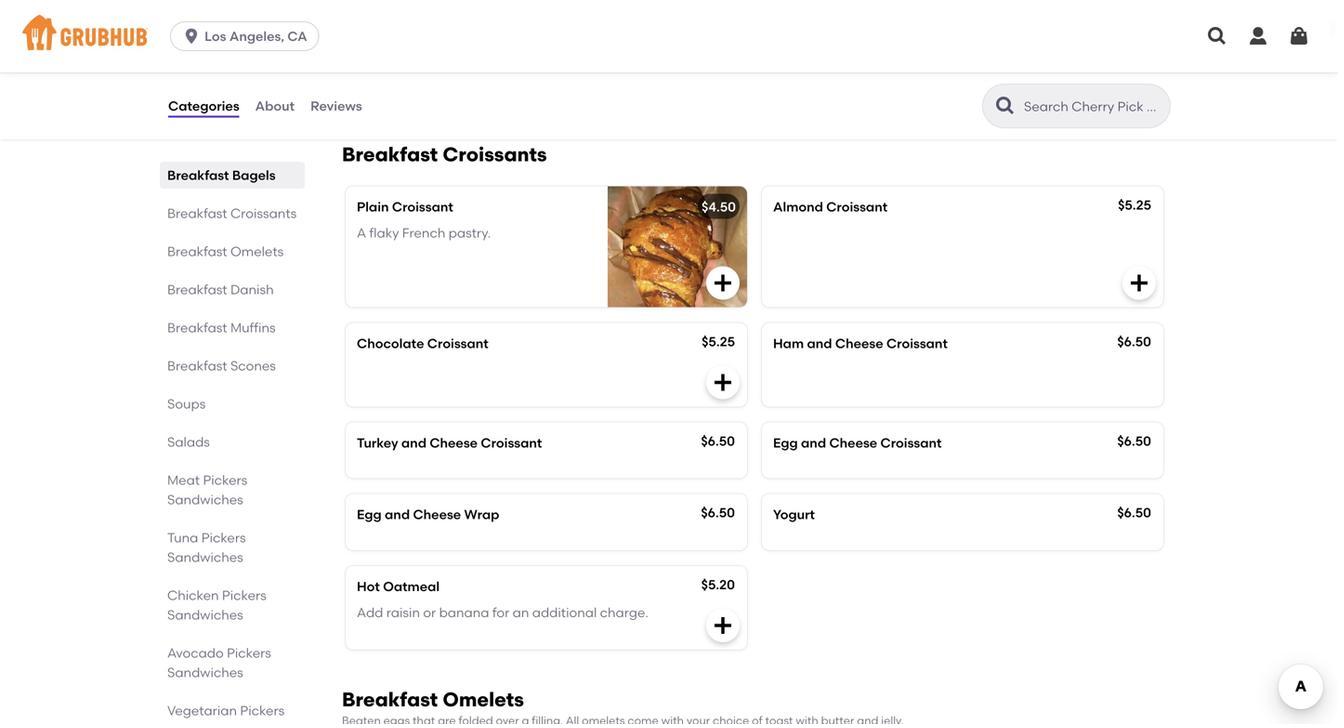 Task type: describe. For each thing, give the bounding box(es) containing it.
breakfast up breakfast muffins
[[167, 282, 227, 297]]

cheese for egg and cheese croissant
[[830, 435, 878, 451]]

and for egg and cheese wrap
[[385, 507, 410, 523]]

flaky
[[369, 225, 399, 241]]

a flaky french pastry.
[[357, 225, 491, 241]]

sandwich
[[550, 61, 613, 77]]

vegetarian pickers sandwiches
[[167, 703, 285, 724]]

$5.20
[[702, 577, 735, 593]]

$5.25 for almond croissant
[[1118, 197, 1152, 213]]

egg for egg and cheese croissant
[[773, 435, 798, 451]]

breakfast down breakfast bagels
[[167, 205, 227, 221]]

chicken pickers sandwiches
[[167, 588, 267, 623]]

charge.
[[600, 605, 649, 621]]

about button
[[254, 73, 296, 139]]

sandwiches for meat
[[167, 492, 243, 508]]

breakfast bagels
[[167, 167, 276, 183]]

jelly
[[477, 61, 507, 77]]

or
[[423, 605, 436, 621]]

sandwiches for chicken
[[167, 607, 243, 623]]

an
[[513, 605, 529, 621]]

meat pickers sandwiches
[[167, 472, 248, 508]]

sandwiches for tuna
[[167, 549, 243, 565]]

peanut
[[357, 61, 403, 77]]

pickers for vegetarian pickers sandwiches
[[240, 703, 285, 719]]

and for turkey and cheese croissant
[[402, 435, 427, 451]]

chicken
[[167, 588, 219, 603]]

1 horizontal spatial croissants
[[443, 143, 547, 166]]

plain croissant
[[357, 199, 453, 215]]

svg image inside los angeles, ca button
[[182, 27, 201, 46]]

1 vertical spatial breakfast omelets
[[342, 688, 524, 712]]

Search Cherry Pick Cafe search field
[[1023, 98, 1165, 115]]

sandwiches for avocado
[[167, 665, 243, 681]]

almond
[[773, 199, 824, 215]]

$6.50 for turkey and cheese croissant
[[701, 433, 735, 449]]

0 vertical spatial breakfast omelets
[[167, 244, 284, 259]]

almond croissant
[[773, 199, 888, 215]]

vegetarian
[[167, 703, 237, 719]]

angeles,
[[229, 28, 284, 44]]

main navigation navigation
[[0, 0, 1339, 73]]

los angeles, ca
[[205, 28, 307, 44]]

$5.25 for chocolate croissant
[[702, 334, 735, 349]]

ham
[[773, 335, 804, 351]]

$6.50 for yogurt
[[1118, 505, 1152, 521]]

pickers for tuna pickers sandwiches
[[201, 530, 246, 546]]

wrap
[[464, 507, 500, 523]]

$5.00
[[701, 59, 735, 75]]

tuna
[[167, 530, 198, 546]]

breakfast left bagels
[[167, 167, 229, 183]]

pickers for meat pickers sandwiches
[[203, 472, 248, 488]]

add
[[357, 605, 383, 621]]

chocolate croissant
[[357, 335, 489, 351]]

los
[[205, 28, 226, 44]]

turkey and cheese croissant
[[357, 435, 542, 451]]

search icon image
[[995, 95, 1017, 117]]

0 horizontal spatial omelets
[[231, 244, 284, 259]]

ca
[[288, 28, 307, 44]]



Task type: locate. For each thing, give the bounding box(es) containing it.
2 sandwiches from the top
[[167, 549, 243, 565]]

categories
[[168, 98, 240, 114]]

avocado
[[167, 645, 224, 661]]

breakfast omelets
[[167, 244, 284, 259], [342, 688, 524, 712]]

pickers right tuna
[[201, 530, 246, 546]]

categories button
[[167, 73, 240, 139]]

croissant
[[392, 199, 453, 215], [827, 199, 888, 215], [427, 335, 489, 351], [887, 335, 948, 351], [481, 435, 542, 451], [881, 435, 942, 451]]

french
[[402, 225, 446, 241]]

butter
[[406, 61, 445, 77]]

cheese for egg and cheese wrap
[[413, 507, 461, 523]]

egg up yogurt
[[773, 435, 798, 451]]

and for ham and cheese croissant
[[807, 335, 833, 351]]

turkey
[[357, 435, 398, 451]]

breakfast
[[342, 143, 438, 166], [167, 167, 229, 183], [167, 205, 227, 221], [167, 244, 227, 259], [167, 282, 227, 297], [167, 320, 227, 336], [167, 358, 227, 374], [342, 688, 438, 712]]

svg image
[[1248, 25, 1270, 47], [182, 27, 201, 46], [712, 272, 734, 294], [712, 614, 734, 637]]

and right turkey at bottom left
[[402, 435, 427, 451]]

pickers right avocado
[[227, 645, 271, 661]]

sandwiches inside the vegetarian pickers sandwiches
[[167, 722, 243, 724]]

egg up the hot
[[357, 507, 382, 523]]

sandwiches down avocado
[[167, 665, 243, 681]]

hot
[[357, 579, 380, 594]]

breakfast muffins
[[167, 320, 276, 336]]

breakfast up the 'plain croissant'
[[342, 143, 438, 166]]

pickers inside meat pickers sandwiches
[[203, 472, 248, 488]]

banana
[[439, 605, 489, 621]]

1 vertical spatial croissants
[[231, 205, 297, 221]]

about
[[255, 98, 295, 114]]

and up hot oatmeal on the left bottom
[[385, 507, 410, 523]]

hot oatmeal
[[357, 579, 440, 594]]

sandwiches
[[167, 492, 243, 508], [167, 549, 243, 565], [167, 607, 243, 623], [167, 665, 243, 681], [167, 722, 243, 724]]

5 sandwiches from the top
[[167, 722, 243, 724]]

and up yogurt
[[801, 435, 827, 451]]

tuna pickers sandwiches
[[167, 530, 246, 565]]

pickers inside avocado pickers sandwiches
[[227, 645, 271, 661]]

1 sandwiches from the top
[[167, 492, 243, 508]]

breakfast up soups
[[167, 358, 227, 374]]

cheese for ham and cheese croissant
[[836, 335, 884, 351]]

salads
[[167, 434, 210, 450]]

$6.50
[[1118, 334, 1152, 349], [701, 433, 735, 449], [1118, 433, 1152, 449], [701, 505, 735, 521], [1118, 505, 1152, 521]]

oatmeal
[[383, 579, 440, 594]]

muffins
[[231, 320, 276, 336]]

meat
[[167, 472, 200, 488]]

add raisin or banana for an additional charge.
[[357, 605, 649, 621]]

sandwiches down vegetarian
[[167, 722, 243, 724]]

breakfast down breakfast danish
[[167, 320, 227, 336]]

pickers right meat
[[203, 472, 248, 488]]

$6.50 for egg and cheese croissant
[[1118, 433, 1152, 449]]

sandwiches for vegetarian
[[167, 722, 243, 724]]

breakfast omelets down or
[[342, 688, 524, 712]]

for
[[493, 605, 510, 621]]

svg image
[[1207, 25, 1229, 47], [1288, 25, 1311, 47], [1129, 272, 1151, 294], [712, 371, 734, 394]]

1 vertical spatial omelets
[[443, 688, 524, 712]]

breakfast up breakfast danish
[[167, 244, 227, 259]]

0 vertical spatial $5.25
[[1118, 197, 1152, 213]]

breakfast down raisin
[[342, 688, 438, 712]]

pickers for chicken pickers sandwiches
[[222, 588, 267, 603]]

plain croissant image
[[608, 186, 747, 307]]

breakfast scones
[[167, 358, 276, 374]]

breakfast croissants
[[342, 143, 547, 166], [167, 205, 297, 221]]

sandwiches inside the tuna pickers sandwiches
[[167, 549, 243, 565]]

pickers
[[203, 472, 248, 488], [201, 530, 246, 546], [222, 588, 267, 603], [227, 645, 271, 661], [240, 703, 285, 719]]

0 vertical spatial croissants
[[443, 143, 547, 166]]

and left "jelly"
[[448, 61, 474, 77]]

0 vertical spatial omelets
[[231, 244, 284, 259]]

0 horizontal spatial egg
[[357, 507, 382, 523]]

peanut butter and jelly bagel sandwich
[[357, 61, 613, 77]]

omelets up danish
[[231, 244, 284, 259]]

breakfast croissants down breakfast bagels
[[167, 205, 297, 221]]

cheese for turkey and cheese croissant
[[430, 435, 478, 451]]

sandwiches down tuna
[[167, 549, 243, 565]]

pickers inside the tuna pickers sandwiches
[[201, 530, 246, 546]]

cheese
[[836, 335, 884, 351], [430, 435, 478, 451], [830, 435, 878, 451], [413, 507, 461, 523]]

plain
[[357, 199, 389, 215]]

omelets down for
[[443, 688, 524, 712]]

egg for egg and cheese wrap
[[357, 507, 382, 523]]

sandwiches inside avocado pickers sandwiches
[[167, 665, 243, 681]]

sandwiches inside 'chicken pickers sandwiches'
[[167, 607, 243, 623]]

breakfast danish
[[167, 282, 274, 297]]

3 sandwiches from the top
[[167, 607, 243, 623]]

danish
[[231, 282, 274, 297]]

croissants down bagels
[[231, 205, 297, 221]]

avocado pickers sandwiches
[[167, 645, 271, 681]]

$5.25
[[1118, 197, 1152, 213], [702, 334, 735, 349]]

croissants up pastry. on the top left of the page
[[443, 143, 547, 166]]

croissants
[[443, 143, 547, 166], [231, 205, 297, 221]]

1 horizontal spatial breakfast omelets
[[342, 688, 524, 712]]

pastry.
[[449, 225, 491, 241]]

breakfast omelets up breakfast danish
[[167, 244, 284, 259]]

1 horizontal spatial omelets
[[443, 688, 524, 712]]

1 horizontal spatial $5.25
[[1118, 197, 1152, 213]]

pickers inside the vegetarian pickers sandwiches
[[240, 703, 285, 719]]

sandwiches down meat
[[167, 492, 243, 508]]

1 horizontal spatial egg
[[773, 435, 798, 451]]

4 sandwiches from the top
[[167, 665, 243, 681]]

sandwiches down the chicken
[[167, 607, 243, 623]]

$6.50 for egg and cheese wrap
[[701, 505, 735, 521]]

additional
[[532, 605, 597, 621]]

0 vertical spatial egg
[[773, 435, 798, 451]]

0 vertical spatial breakfast croissants
[[342, 143, 547, 166]]

0 horizontal spatial $5.25
[[702, 334, 735, 349]]

chocolate
[[357, 335, 424, 351]]

egg and cheese croissant
[[773, 435, 942, 451]]

and right ham
[[807, 335, 833, 351]]

0 horizontal spatial breakfast croissants
[[167, 205, 297, 221]]

and for egg and cheese croissant
[[801, 435, 827, 451]]

1 vertical spatial $5.25
[[702, 334, 735, 349]]

omelets
[[231, 244, 284, 259], [443, 688, 524, 712]]

1 vertical spatial egg
[[357, 507, 382, 523]]

$4.50
[[702, 199, 736, 215]]

bagel
[[510, 61, 547, 77]]

ham and cheese croissant
[[773, 335, 948, 351]]

and
[[448, 61, 474, 77], [807, 335, 833, 351], [402, 435, 427, 451], [801, 435, 827, 451], [385, 507, 410, 523]]

reviews button
[[310, 73, 363, 139]]

1 horizontal spatial breakfast croissants
[[342, 143, 547, 166]]

a
[[357, 225, 366, 241]]

pickers right vegetarian
[[240, 703, 285, 719]]

pickers right the chicken
[[222, 588, 267, 603]]

pickers for avocado pickers sandwiches
[[227, 645, 271, 661]]

scones
[[231, 358, 276, 374]]

egg and cheese wrap
[[357, 507, 500, 523]]

$6.50 for ham and cheese croissant
[[1118, 334, 1152, 349]]

egg
[[773, 435, 798, 451], [357, 507, 382, 523]]

bagels
[[232, 167, 276, 183]]

yogurt
[[773, 507, 815, 523]]

sandwiches inside meat pickers sandwiches
[[167, 492, 243, 508]]

reviews
[[311, 98, 362, 114]]

pickers inside 'chicken pickers sandwiches'
[[222, 588, 267, 603]]

1 vertical spatial breakfast croissants
[[167, 205, 297, 221]]

0 horizontal spatial breakfast omelets
[[167, 244, 284, 259]]

los angeles, ca button
[[170, 21, 327, 51]]

soups
[[167, 396, 206, 412]]

raisin
[[386, 605, 420, 621]]

breakfast croissants up the 'plain croissant'
[[342, 143, 547, 166]]

0 horizontal spatial croissants
[[231, 205, 297, 221]]



Task type: vqa. For each thing, say whether or not it's contained in the screenshot.
3.3 (88)
no



